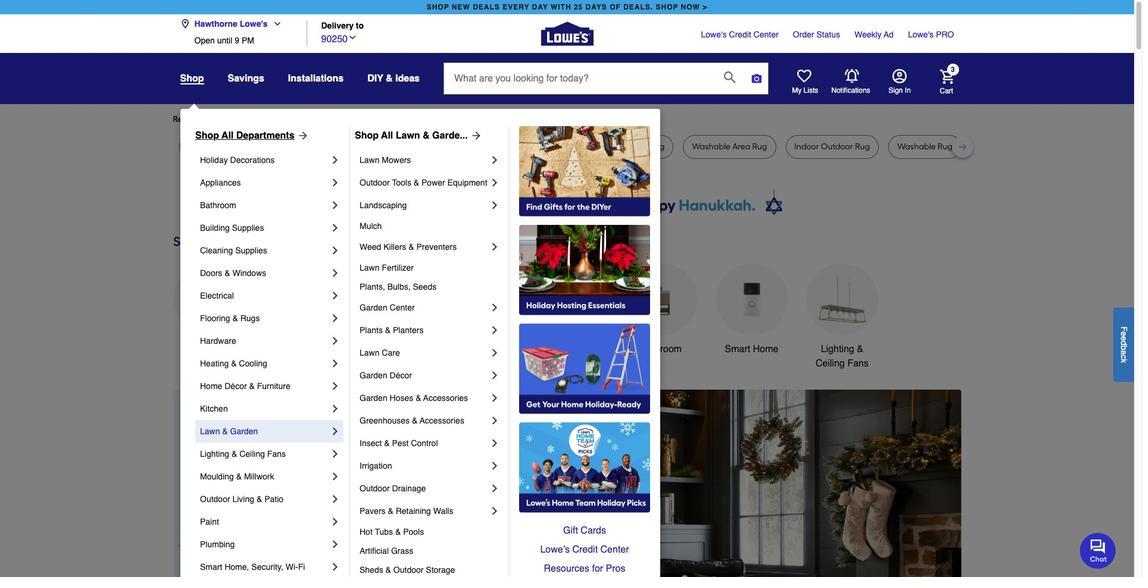 Task type: describe. For each thing, give the bounding box(es) containing it.
more suggestions for you link
[[305, 114, 411, 126]]

irrigation link
[[360, 455, 489, 478]]

holiday hosting essentials. image
[[519, 225, 650, 316]]

ceiling inside lighting & ceiling fans button
[[816, 359, 845, 369]]

cleaning supplies
[[200, 246, 267, 256]]

arrow left image
[[395, 494, 407, 506]]

1 e from the top
[[1120, 332, 1129, 336]]

lowe's credit center
[[701, 30, 779, 39]]

appliances link
[[200, 172, 329, 194]]

deals
[[473, 3, 500, 11]]

artificial
[[360, 547, 389, 556]]

doors
[[200, 269, 222, 278]]

equipment inside outdoor tools & equipment
[[548, 359, 594, 369]]

arrow right image for shop all lawn & garde...
[[468, 130, 482, 142]]

90250 button
[[321, 31, 357, 46]]

allen for allen and roth rug
[[593, 142, 611, 152]]

washable area rug
[[692, 142, 768, 152]]

outdoor tools & power equipment link
[[360, 172, 489, 194]]

living
[[233, 495, 254, 505]]

f e e d b a c k button
[[1114, 308, 1135, 382]]

center for lowe's credit center
[[601, 545, 629, 556]]

outdoor tools & equipment
[[537, 344, 605, 369]]

d
[[1120, 341, 1129, 346]]

sign in
[[889, 86, 911, 95]]

allen and roth area rug
[[473, 142, 565, 152]]

plants, bulbs, seeds link
[[360, 278, 501, 297]]

moulding & millwork link
[[200, 466, 329, 488]]

shop 25 days of deals by category image
[[173, 232, 962, 252]]

for for suggestions
[[375, 114, 385, 124]]

power
[[422, 178, 445, 188]]

hot tubs & pools
[[360, 528, 424, 537]]

lowe's for lowe's credit center
[[701, 30, 727, 39]]

>
[[703, 3, 708, 11]]

2 horizontal spatial for
[[592, 564, 603, 575]]

garden for garden décor
[[360, 371, 388, 381]]

lowe's pro link
[[908, 29, 955, 41]]

chevron right image for landscaping
[[489, 200, 501, 211]]

0 vertical spatial equipment
[[448, 178, 488, 188]]

chevron right image for hardware
[[329, 335, 341, 347]]

plants
[[360, 326, 383, 335]]

christmas
[[368, 344, 411, 355]]

gift
[[563, 526, 578, 537]]

shop all lawn & garde...
[[355, 130, 468, 141]]

cleaning
[[200, 246, 233, 256]]

washable for washable rug
[[898, 142, 936, 152]]

pools
[[403, 528, 424, 537]]

security,
[[252, 563, 283, 572]]

home décor & furniture
[[200, 382, 291, 391]]

lowe's home improvement lists image
[[797, 69, 812, 83]]

arrow right image
[[940, 494, 952, 506]]

pro
[[936, 30, 955, 39]]

90250
[[321, 34, 348, 44]]

mulch
[[360, 222, 382, 231]]

doors & windows link
[[200, 262, 329, 285]]

delivery to
[[321, 21, 364, 31]]

chevron right image for plants & planters
[[489, 325, 501, 337]]

lowe's credit center link
[[701, 29, 779, 41]]

9 rug from the left
[[938, 142, 953, 152]]

heating
[[200, 359, 229, 369]]

scroll to item #3 image
[[670, 576, 700, 578]]

chevron right image for cleaning supplies
[[329, 245, 341, 257]]

chevron right image for paint
[[329, 516, 341, 528]]

shop all lawn & garde... link
[[355, 129, 482, 143]]

outdoor for outdoor tools & power equipment
[[360, 178, 390, 188]]

tools for equipment
[[574, 344, 596, 355]]

7 rug from the left
[[753, 142, 768, 152]]

hot
[[360, 528, 373, 537]]

holiday decorations
[[200, 155, 275, 165]]

bathroom button
[[626, 264, 697, 357]]

fans inside lighting & ceiling fans link
[[267, 450, 286, 459]]

garden center
[[360, 303, 415, 313]]

1 rug from the left
[[188, 142, 203, 152]]

smart home
[[725, 344, 779, 355]]

5 rug from the left
[[550, 142, 565, 152]]

lowe's credit center
[[541, 545, 629, 556]]

all for lawn
[[381, 130, 393, 141]]

chevron right image for garden center
[[489, 302, 501, 314]]

grass
[[391, 547, 414, 556]]

hawthorne lowe's
[[194, 19, 268, 29]]

smart home, security, wi-fi link
[[200, 556, 329, 578]]

moulding & millwork
[[200, 472, 274, 482]]

décor for lawn
[[390, 371, 412, 381]]

camera image
[[751, 73, 763, 85]]

allen and roth rug
[[593, 142, 665, 152]]

chevron right image for doors & windows
[[329, 267, 341, 279]]

1 vertical spatial accessories
[[420, 416, 465, 426]]

kitchen for kitchen
[[200, 404, 228, 414]]

shop for shop all departments
[[195, 130, 219, 141]]

0 vertical spatial appliances
[[200, 178, 241, 188]]

faucets
[[481, 344, 515, 355]]

you for more suggestions for you
[[387, 114, 401, 124]]

mulch link
[[360, 217, 501, 236]]

greenhouses & accessories link
[[360, 410, 489, 432]]

1 shop from the left
[[427, 3, 449, 11]]

lighting & ceiling fans inside lighting & ceiling fans link
[[200, 450, 286, 459]]

chevron right image for flooring & rugs
[[329, 313, 341, 325]]

building supplies link
[[200, 217, 329, 239]]

décor for departments
[[225, 382, 247, 391]]

order status link
[[793, 29, 841, 41]]

& inside outdoor tools & equipment
[[599, 344, 605, 355]]

of
[[610, 3, 621, 11]]

flooring & rugs
[[200, 314, 260, 323]]

flooring
[[200, 314, 230, 323]]

kitchen for kitchen faucets
[[446, 344, 478, 355]]

rug rug
[[245, 142, 277, 152]]

2 rug from the left
[[245, 142, 260, 152]]

furniture
[[367, 142, 400, 152]]

lowe's home improvement cart image
[[940, 69, 955, 84]]

search image
[[724, 71, 736, 83]]

chevron right image for outdoor tools & power equipment
[[489, 177, 501, 189]]

lowe's home team holiday picks. image
[[519, 423, 650, 513]]

washable for washable area rug
[[692, 142, 731, 152]]

holiday decorations link
[[200, 149, 329, 172]]

chevron down image
[[348, 32, 357, 42]]

chevron right image for moulding & millwork
[[329, 471, 341, 483]]

get your home holiday-ready. image
[[519, 324, 650, 415]]

millwork
[[244, 472, 274, 482]]

lawn for lawn mowers
[[360, 155, 380, 165]]

0 vertical spatial accessories
[[424, 394, 468, 403]]

3 rug from the left
[[262, 142, 277, 152]]

outdoor living & patio
[[200, 495, 284, 505]]

lawn mowers
[[360, 155, 411, 165]]

50 percent off all artificial christmas trees, holiday lights and more. image
[[384, 390, 962, 578]]

smart for smart home, security, wi-fi
[[200, 563, 222, 572]]

chevron right image for plumbing
[[329, 539, 341, 551]]

ad
[[884, 30, 894, 39]]

more
[[305, 114, 324, 124]]

cards
[[581, 526, 606, 537]]

artificial grass
[[360, 547, 414, 556]]

lawn & garden
[[200, 427, 258, 437]]

garden hoses & accessories
[[360, 394, 468, 403]]

chevron right image for weed killers & preventers
[[489, 241, 501, 253]]

roth for rug
[[631, 142, 648, 152]]

landscaping link
[[360, 194, 489, 217]]

my lists
[[793, 86, 819, 95]]

home inside button
[[753, 344, 779, 355]]

outdoor for outdoor drainage
[[360, 484, 390, 494]]

garden décor
[[360, 371, 412, 381]]

outdoor for outdoor tools & equipment
[[537, 344, 571, 355]]

lowe's home improvement account image
[[893, 69, 907, 83]]

plants & planters
[[360, 326, 424, 335]]

savings
[[228, 73, 264, 84]]

3
[[951, 66, 955, 74]]

furniture
[[257, 382, 291, 391]]

2 shop from the left
[[656, 3, 679, 11]]

plants & planters link
[[360, 319, 489, 342]]

open until 9 pm
[[194, 36, 254, 45]]

irrigation
[[360, 462, 392, 471]]

1 area from the left
[[304, 142, 322, 152]]

chevron right image for garden hoses & accessories
[[489, 393, 501, 404]]

weed killers & preventers link
[[360, 236, 489, 259]]

new
[[452, 3, 470, 11]]

garden down kitchen 'link'
[[230, 427, 258, 437]]

decorations for holiday
[[230, 155, 275, 165]]

lighting inside lighting & ceiling fans button
[[821, 344, 855, 355]]

holiday
[[200, 155, 228, 165]]

gift cards
[[563, 526, 606, 537]]

25 days of deals. don't miss deals every day. same-day delivery on in-stock orders placed by 2 p m. image
[[173, 390, 365, 578]]

chevron right image for irrigation
[[489, 460, 501, 472]]

lawn for lawn care
[[360, 348, 380, 358]]

lawn for lawn & garden
[[200, 427, 220, 437]]

chevron right image for smart home, security, wi-fi
[[329, 562, 341, 574]]

searches
[[232, 114, 267, 124]]

lawn care link
[[360, 342, 489, 365]]

chevron right image for insect & pest control
[[489, 438, 501, 450]]

area rug
[[304, 142, 339, 152]]

supplies for cleaning supplies
[[235, 246, 267, 256]]



Task type: locate. For each thing, give the bounding box(es) containing it.
0 horizontal spatial all
[[222, 130, 234, 141]]

kitchen faucets
[[446, 344, 515, 355]]

smart home, security, wi-fi
[[200, 563, 305, 572]]

chevron right image for kitchen
[[329, 403, 341, 415]]

2 arrow right image from the left
[[468, 130, 482, 142]]

care
[[382, 348, 400, 358]]

1 horizontal spatial for
[[375, 114, 385, 124]]

1 vertical spatial ceiling
[[240, 450, 265, 459]]

allen for allen and roth area rug
[[473, 142, 492, 152]]

doors & windows
[[200, 269, 266, 278]]

chevron right image for outdoor drainage
[[489, 483, 501, 495]]

0 horizontal spatial fans
[[267, 450, 286, 459]]

accessories up greenhouses & accessories link
[[424, 394, 468, 403]]

shop inside shop all departments 'link'
[[195, 130, 219, 141]]

gift cards link
[[519, 522, 650, 541]]

1 vertical spatial tools
[[574, 344, 596, 355]]

1 roth from the left
[[511, 142, 529, 152]]

and
[[494, 142, 509, 152], [613, 142, 629, 152]]

4 rug from the left
[[324, 142, 339, 152]]

chevron right image for pavers & retaining walls
[[489, 506, 501, 518]]

find gifts for the diyer. image
[[519, 126, 650, 217]]

e up b
[[1120, 336, 1129, 341]]

supplies up windows
[[235, 246, 267, 256]]

sheds & outdoor storage link
[[360, 561, 501, 578]]

lighting
[[821, 344, 855, 355], [200, 450, 229, 459]]

tubs
[[375, 528, 393, 537]]

2 washable from the left
[[898, 142, 936, 152]]

arrow right image inside shop all lawn & garde... link
[[468, 130, 482, 142]]

flooring & rugs link
[[200, 307, 329, 330]]

1 vertical spatial fans
[[267, 450, 286, 459]]

lawn inside lawn mowers link
[[360, 155, 380, 165]]

appliances up heating on the bottom
[[185, 344, 232, 355]]

2 horizontal spatial center
[[754, 30, 779, 39]]

lowe's home improvement logo image
[[541, 7, 594, 60]]

1 vertical spatial lighting
[[200, 450, 229, 459]]

garden up greenhouses
[[360, 394, 388, 403]]

tools inside outdoor tools & equipment
[[574, 344, 596, 355]]

lawn for lawn fertilizer
[[360, 263, 380, 273]]

0 horizontal spatial allen
[[473, 142, 492, 152]]

area
[[304, 142, 322, 152], [531, 142, 548, 152], [733, 142, 751, 152]]

a
[[1120, 350, 1129, 355]]

1 horizontal spatial ceiling
[[816, 359, 845, 369]]

pros
[[606, 564, 626, 575]]

1 horizontal spatial lighting
[[821, 344, 855, 355]]

0 vertical spatial lighting
[[821, 344, 855, 355]]

weekly ad link
[[855, 29, 894, 41]]

garden for garden hoses & accessories
[[360, 394, 388, 403]]

0 horizontal spatial center
[[390, 303, 415, 313]]

supplies up cleaning supplies
[[232, 223, 264, 233]]

0 vertical spatial décor
[[390, 371, 412, 381]]

1 horizontal spatial tools
[[574, 344, 596, 355]]

for up 'furniture'
[[375, 114, 385, 124]]

1 horizontal spatial washable
[[898, 142, 936, 152]]

1 horizontal spatial décor
[[390, 371, 412, 381]]

pavers & retaining walls
[[360, 507, 454, 516]]

lawn up plants, in the left of the page
[[360, 263, 380, 273]]

you left more
[[281, 114, 295, 124]]

1 horizontal spatial arrow right image
[[468, 130, 482, 142]]

and for allen and roth rug
[[613, 142, 629, 152]]

home décor & furniture link
[[200, 375, 329, 398]]

outdoor down irrigation at the left bottom
[[360, 484, 390, 494]]

1 horizontal spatial area
[[531, 142, 548, 152]]

garden for garden center
[[360, 303, 388, 313]]

ceiling inside lighting & ceiling fans link
[[240, 450, 265, 459]]

center for lowe's credit center
[[754, 30, 779, 39]]

deals.
[[624, 3, 654, 11]]

0 vertical spatial kitchen
[[446, 344, 478, 355]]

2 e from the top
[[1120, 336, 1129, 341]]

9
[[235, 36, 239, 45]]

arrow right image down more
[[295, 130, 309, 142]]

0 horizontal spatial and
[[494, 142, 509, 152]]

plants,
[[360, 282, 385, 292]]

outdoor down grass
[[394, 566, 424, 575]]

0 horizontal spatial kitchen
[[200, 404, 228, 414]]

0 vertical spatial center
[[754, 30, 779, 39]]

& inside 'link'
[[236, 472, 242, 482]]

for
[[269, 114, 280, 124], [375, 114, 385, 124], [592, 564, 603, 575]]

2 allen from the left
[[593, 142, 611, 152]]

shop inside shop all lawn & garde... link
[[355, 130, 379, 141]]

lawn inside the lawn & garden link
[[200, 427, 220, 437]]

credit for lowe's
[[573, 545, 598, 556]]

roth for area
[[511, 142, 529, 152]]

pest
[[392, 439, 409, 449]]

0 horizontal spatial washable
[[692, 142, 731, 152]]

1 horizontal spatial bathroom
[[641, 344, 682, 355]]

1 vertical spatial smart
[[200, 563, 222, 572]]

cart
[[940, 87, 954, 95]]

shop for shop all lawn & garde...
[[355, 130, 379, 141]]

you up shop all lawn & garde...
[[387, 114, 401, 124]]

0 horizontal spatial you
[[281, 114, 295, 124]]

0 horizontal spatial home
[[200, 382, 222, 391]]

2 all from the left
[[381, 130, 393, 141]]

lawn inside shop all lawn & garde... link
[[396, 130, 420, 141]]

e up d
[[1120, 332, 1129, 336]]

0 horizontal spatial area
[[304, 142, 322, 152]]

1 horizontal spatial smart
[[725, 344, 751, 355]]

lists
[[804, 86, 819, 95]]

chat invite button image
[[1081, 533, 1117, 569]]

chevron right image for lawn & garden
[[329, 426, 341, 438]]

location image
[[180, 19, 190, 29]]

0 horizontal spatial shop
[[427, 3, 449, 11]]

0 vertical spatial bathroom
[[200, 201, 236, 210]]

chevron right image for greenhouses & accessories
[[489, 415, 501, 427]]

hawthorne
[[194, 19, 238, 29]]

sign in button
[[889, 69, 911, 95]]

0 vertical spatial home
[[753, 344, 779, 355]]

2 horizontal spatial lowe's
[[908, 30, 934, 39]]

chevron right image for heating & cooling
[[329, 358, 341, 370]]

1 horizontal spatial decorations
[[364, 359, 415, 369]]

and for allen and roth area rug
[[494, 142, 509, 152]]

1 horizontal spatial you
[[387, 114, 401, 124]]

0 horizontal spatial tools
[[392, 178, 412, 188]]

ceiling
[[816, 359, 845, 369], [240, 450, 265, 459]]

bathroom inside button
[[641, 344, 682, 355]]

lawn
[[396, 130, 420, 141], [360, 155, 380, 165], [360, 263, 380, 273], [360, 348, 380, 358], [200, 427, 220, 437]]

landscaping
[[360, 201, 407, 210]]

décor down christmas decorations
[[390, 371, 412, 381]]

wi-
[[286, 563, 298, 572]]

&
[[386, 73, 393, 84], [423, 130, 430, 141], [414, 178, 419, 188], [409, 242, 414, 252], [225, 269, 230, 278], [233, 314, 238, 323], [385, 326, 391, 335], [599, 344, 605, 355], [857, 344, 864, 355], [231, 359, 237, 369], [249, 382, 255, 391], [416, 394, 421, 403], [412, 416, 418, 426], [222, 427, 228, 437], [384, 439, 390, 449], [232, 450, 237, 459], [236, 472, 242, 482], [257, 495, 262, 505], [388, 507, 394, 516], [395, 528, 401, 537], [386, 566, 391, 575]]

lowe's left pro on the right of page
[[908, 30, 934, 39]]

0 horizontal spatial arrow right image
[[295, 130, 309, 142]]

25
[[574, 3, 583, 11]]

until
[[217, 36, 233, 45]]

0 horizontal spatial lighting
[[200, 450, 229, 459]]

status
[[817, 30, 841, 39]]

shop left new
[[427, 3, 449, 11]]

lowe's wishes you and your family a happy hanukkah. image
[[173, 190, 962, 220]]

chevron right image
[[329, 154, 341, 166], [489, 154, 501, 166], [489, 177, 501, 189], [329, 222, 341, 234], [329, 245, 341, 257], [329, 267, 341, 279], [489, 325, 501, 337], [329, 335, 341, 347], [489, 370, 501, 382], [489, 393, 501, 404], [489, 438, 501, 450], [329, 449, 341, 460], [329, 471, 341, 483], [489, 483, 501, 495], [329, 494, 341, 506], [489, 506, 501, 518]]

lowe's down the >
[[701, 30, 727, 39]]

storage
[[426, 566, 455, 575]]

1 horizontal spatial and
[[613, 142, 629, 152]]

lighting inside lighting & ceiling fans link
[[200, 450, 229, 459]]

0 vertical spatial lighting & ceiling fans
[[816, 344, 869, 369]]

you for recommended searches for you
[[281, 114, 295, 124]]

2 and from the left
[[613, 142, 629, 152]]

smart inside button
[[725, 344, 751, 355]]

shop down more suggestions for you link
[[355, 130, 379, 141]]

kitchen up lawn & garden
[[200, 404, 228, 414]]

2 area from the left
[[531, 142, 548, 152]]

roth
[[511, 142, 529, 152], [631, 142, 648, 152]]

appliances inside "button"
[[185, 344, 232, 355]]

resources for pros link
[[519, 560, 650, 578]]

credit for lowe's
[[729, 30, 752, 39]]

shop up 5x8
[[195, 130, 219, 141]]

windows
[[233, 269, 266, 278]]

decorations inside button
[[364, 359, 415, 369]]

chevron right image for holiday decorations
[[329, 154, 341, 166]]

decorations down rug rug
[[230, 155, 275, 165]]

lowe's inside button
[[240, 19, 268, 29]]

outdoor living & patio link
[[200, 488, 329, 511]]

1 washable from the left
[[692, 142, 731, 152]]

chevron right image for building supplies
[[329, 222, 341, 234]]

kitchen left faucets
[[446, 344, 478, 355]]

0 horizontal spatial decorations
[[230, 155, 275, 165]]

1 vertical spatial home
[[200, 382, 222, 391]]

cooling
[[239, 359, 267, 369]]

lawn inside lawn care link
[[360, 348, 380, 358]]

chevron right image for garden décor
[[489, 370, 501, 382]]

0 vertical spatial supplies
[[232, 223, 264, 233]]

1 vertical spatial bathroom
[[641, 344, 682, 355]]

lawn & garden link
[[200, 421, 329, 443]]

garde...
[[432, 130, 468, 141]]

k
[[1120, 359, 1129, 363]]

1 and from the left
[[494, 142, 509, 152]]

with
[[551, 3, 572, 11]]

Search Query text field
[[444, 63, 715, 94]]

appliances down holiday
[[200, 178, 241, 188]]

lowe's for lowe's pro
[[908, 30, 934, 39]]

chevron right image for lawn mowers
[[489, 154, 501, 166]]

1 horizontal spatial all
[[381, 130, 393, 141]]

0 vertical spatial fans
[[848, 359, 869, 369]]

lawn left care
[[360, 348, 380, 358]]

None search field
[[444, 63, 769, 106]]

1 horizontal spatial shop
[[656, 3, 679, 11]]

0 horizontal spatial equipment
[[448, 178, 488, 188]]

chevron right image
[[329, 177, 341, 189], [329, 200, 341, 211], [489, 200, 501, 211], [489, 241, 501, 253], [329, 290, 341, 302], [489, 302, 501, 314], [329, 313, 341, 325], [489, 347, 501, 359], [329, 358, 341, 370], [329, 381, 341, 393], [329, 403, 341, 415], [489, 415, 501, 427], [329, 426, 341, 438], [489, 460, 501, 472], [329, 516, 341, 528], [329, 539, 341, 551], [329, 562, 341, 574]]

lowe's
[[541, 545, 570, 556]]

garden down lawn care on the bottom left
[[360, 371, 388, 381]]

for up "departments"
[[269, 114, 280, 124]]

1 allen from the left
[[473, 142, 492, 152]]

1 vertical spatial kitchen
[[200, 404, 228, 414]]

0 vertical spatial credit
[[729, 30, 752, 39]]

3 area from the left
[[733, 142, 751, 152]]

chevron right image for appliances
[[329, 177, 341, 189]]

resources for pros
[[544, 564, 626, 575]]

bathroom inside "link"
[[200, 201, 236, 210]]

1 all from the left
[[222, 130, 234, 141]]

hardware link
[[200, 330, 329, 353]]

center
[[754, 30, 779, 39], [390, 303, 415, 313], [601, 545, 629, 556]]

1 horizontal spatial home
[[753, 344, 779, 355]]

0 horizontal spatial smart
[[200, 563, 222, 572]]

chevron right image for lighting & ceiling fans
[[329, 449, 341, 460]]

chevron right image for bathroom
[[329, 200, 341, 211]]

for for searches
[[269, 114, 280, 124]]

1 vertical spatial decorations
[[364, 359, 415, 369]]

0 vertical spatial ceiling
[[816, 359, 845, 369]]

moulding
[[200, 472, 234, 482]]

outdoor up landscaping
[[360, 178, 390, 188]]

sheds & outdoor storage
[[360, 566, 455, 575]]

lowe's up 'pm'
[[240, 19, 268, 29]]

lawn up mowers
[[396, 130, 420, 141]]

for left pros
[[592, 564, 603, 575]]

smart for smart home
[[725, 344, 751, 355]]

shop left now at the top of page
[[656, 3, 679, 11]]

more suggestions for you
[[305, 114, 401, 124]]

chevron right image for home décor & furniture
[[329, 381, 341, 393]]

1 horizontal spatial lighting & ceiling fans
[[816, 344, 869, 369]]

diy & ideas button
[[368, 68, 420, 89]]

arrow right image inside shop all departments 'link'
[[295, 130, 309, 142]]

0 horizontal spatial for
[[269, 114, 280, 124]]

pavers & retaining walls link
[[360, 500, 489, 523]]

0 horizontal spatial roth
[[511, 142, 529, 152]]

1 horizontal spatial fans
[[848, 359, 869, 369]]

1 vertical spatial décor
[[225, 382, 247, 391]]

1 arrow right image from the left
[[295, 130, 309, 142]]

1 horizontal spatial shop
[[355, 130, 379, 141]]

0 horizontal spatial credit
[[573, 545, 598, 556]]

0 horizontal spatial ceiling
[[240, 450, 265, 459]]

lawn up moulding on the bottom left
[[200, 427, 220, 437]]

kitchen
[[446, 344, 478, 355], [200, 404, 228, 414]]

lawn inside lawn fertilizer link
[[360, 263, 380, 273]]

1 horizontal spatial roth
[[631, 142, 648, 152]]

outdoor right faucets
[[537, 344, 571, 355]]

fans
[[848, 359, 869, 369], [267, 450, 286, 459]]

suggestions
[[326, 114, 373, 124]]

all up 'furniture'
[[381, 130, 393, 141]]

allen right "desk"
[[473, 142, 492, 152]]

2 roth from the left
[[631, 142, 648, 152]]

arrow right image
[[295, 130, 309, 142], [468, 130, 482, 142]]

1 horizontal spatial kitchen
[[446, 344, 478, 355]]

garden down plants, in the left of the page
[[360, 303, 388, 313]]

center down 'bulbs,'
[[390, 303, 415, 313]]

arrow right image right "desk"
[[468, 130, 482, 142]]

décor down the heating & cooling at the bottom left of the page
[[225, 382, 247, 391]]

notifications
[[832, 86, 871, 95]]

lowe's home improvement notification center image
[[845, 69, 859, 83]]

2 horizontal spatial area
[[733, 142, 751, 152]]

1 vertical spatial credit
[[573, 545, 598, 556]]

0 horizontal spatial lowe's
[[240, 19, 268, 29]]

tools for power
[[392, 178, 412, 188]]

0 horizontal spatial lighting & ceiling fans
[[200, 450, 286, 459]]

credit up search image
[[729, 30, 752, 39]]

2 shop from the left
[[355, 130, 379, 141]]

electrical
[[200, 291, 234, 301]]

1 vertical spatial center
[[390, 303, 415, 313]]

1 vertical spatial equipment
[[548, 359, 594, 369]]

you inside more suggestions for you link
[[387, 114, 401, 124]]

lighting & ceiling fans inside lighting & ceiling fans button
[[816, 344, 869, 369]]

all inside 'link'
[[222, 130, 234, 141]]

1 horizontal spatial center
[[601, 545, 629, 556]]

lowe's
[[240, 19, 268, 29], [701, 30, 727, 39], [908, 30, 934, 39]]

1 horizontal spatial allen
[[593, 142, 611, 152]]

outdoor for outdoor living & patio
[[200, 495, 230, 505]]

rug 5x8
[[188, 142, 218, 152]]

6 rug from the left
[[650, 142, 665, 152]]

shop all departments link
[[195, 129, 309, 143]]

installations
[[288, 73, 344, 84]]

building supplies
[[200, 223, 264, 233]]

recommended searches for you heading
[[173, 114, 962, 126]]

cleaning supplies link
[[200, 239, 329, 262]]

fertilizer
[[382, 263, 414, 273]]

all for departments
[[222, 130, 234, 141]]

chevron right image for electrical
[[329, 290, 341, 302]]

shop
[[195, 130, 219, 141], [355, 130, 379, 141]]

arrow right image for shop all departments
[[295, 130, 309, 142]]

center up pros
[[601, 545, 629, 556]]

paint
[[200, 518, 219, 527]]

supplies for building supplies
[[232, 223, 264, 233]]

1 vertical spatial appliances
[[185, 344, 232, 355]]

all down "recommended searches for you"
[[222, 130, 234, 141]]

0 horizontal spatial shop
[[195, 130, 219, 141]]

0 vertical spatial smart
[[725, 344, 751, 355]]

8 rug from the left
[[855, 142, 870, 152]]

1 vertical spatial supplies
[[235, 246, 267, 256]]

1 horizontal spatial lowe's
[[701, 30, 727, 39]]

heating & cooling
[[200, 359, 267, 369]]

0 horizontal spatial décor
[[225, 382, 247, 391]]

lawn mowers link
[[360, 149, 489, 172]]

allen down recommended searches for you heading
[[593, 142, 611, 152]]

kitchen inside 'link'
[[200, 404, 228, 414]]

1 shop from the left
[[195, 130, 219, 141]]

shop all departments
[[195, 130, 295, 141]]

0 vertical spatial tools
[[392, 178, 412, 188]]

lawn down 'furniture'
[[360, 155, 380, 165]]

desk
[[428, 142, 446, 152]]

kitchen link
[[200, 398, 329, 421]]

chevron down image
[[268, 19, 282, 29]]

decorations for christmas
[[364, 359, 415, 369]]

fans inside lighting & ceiling fans button
[[848, 359, 869, 369]]

outdoor down moulding on the bottom left
[[200, 495, 230, 505]]

christmas decorations button
[[354, 264, 426, 371]]

1 vertical spatial lighting & ceiling fans
[[200, 450, 286, 459]]

1 horizontal spatial equipment
[[548, 359, 594, 369]]

chevron right image for outdoor living & patio
[[329, 494, 341, 506]]

lawn fertilizer
[[360, 263, 414, 273]]

heating & cooling link
[[200, 353, 329, 375]]

resources
[[544, 564, 590, 575]]

center left order
[[754, 30, 779, 39]]

savings button
[[228, 68, 264, 89]]

0 horizontal spatial bathroom
[[200, 201, 236, 210]]

1 horizontal spatial credit
[[729, 30, 752, 39]]

kitchen inside button
[[446, 344, 478, 355]]

shop button
[[180, 73, 204, 85]]

credit up resources for pros link
[[573, 545, 598, 556]]

recommended
[[173, 114, 230, 124]]

0 vertical spatial decorations
[[230, 155, 275, 165]]

2 vertical spatial center
[[601, 545, 629, 556]]

outdoor inside outdoor tools & equipment
[[537, 344, 571, 355]]

1 you from the left
[[281, 114, 295, 124]]

2 you from the left
[[387, 114, 401, 124]]

retaining
[[396, 507, 431, 516]]

chevron right image for lawn care
[[489, 347, 501, 359]]

accessories up control
[[420, 416, 465, 426]]

decorations down care
[[364, 359, 415, 369]]



Task type: vqa. For each thing, say whether or not it's contained in the screenshot.
Details
no



